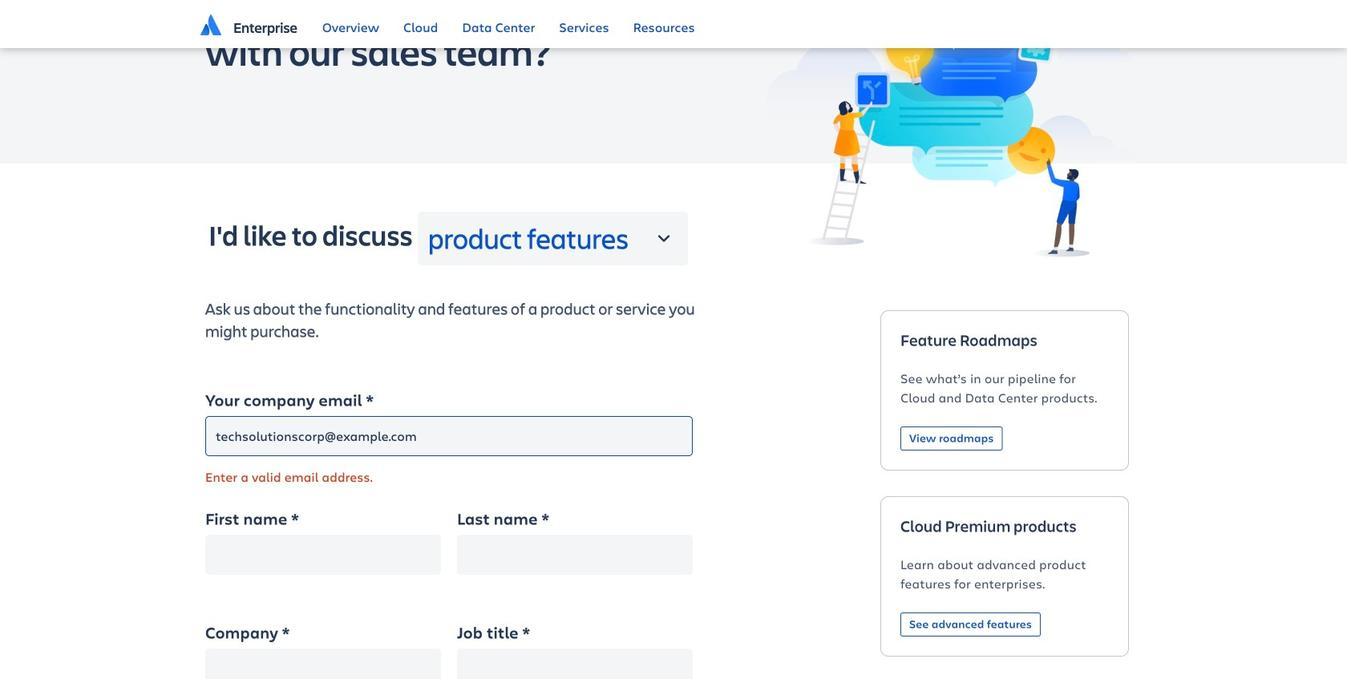 Task type: locate. For each thing, give the bounding box(es) containing it.
None text field
[[457, 649, 693, 679]]

None text field
[[205, 535, 441, 575], [457, 535, 693, 575], [205, 649, 441, 679], [205, 535, 441, 575], [457, 535, 693, 575], [205, 649, 441, 679]]

atlassian logo image
[[200, 14, 221, 35]]

None email field
[[205, 416, 693, 456]]



Task type: vqa. For each thing, say whether or not it's contained in the screenshot.
Addendum
no



